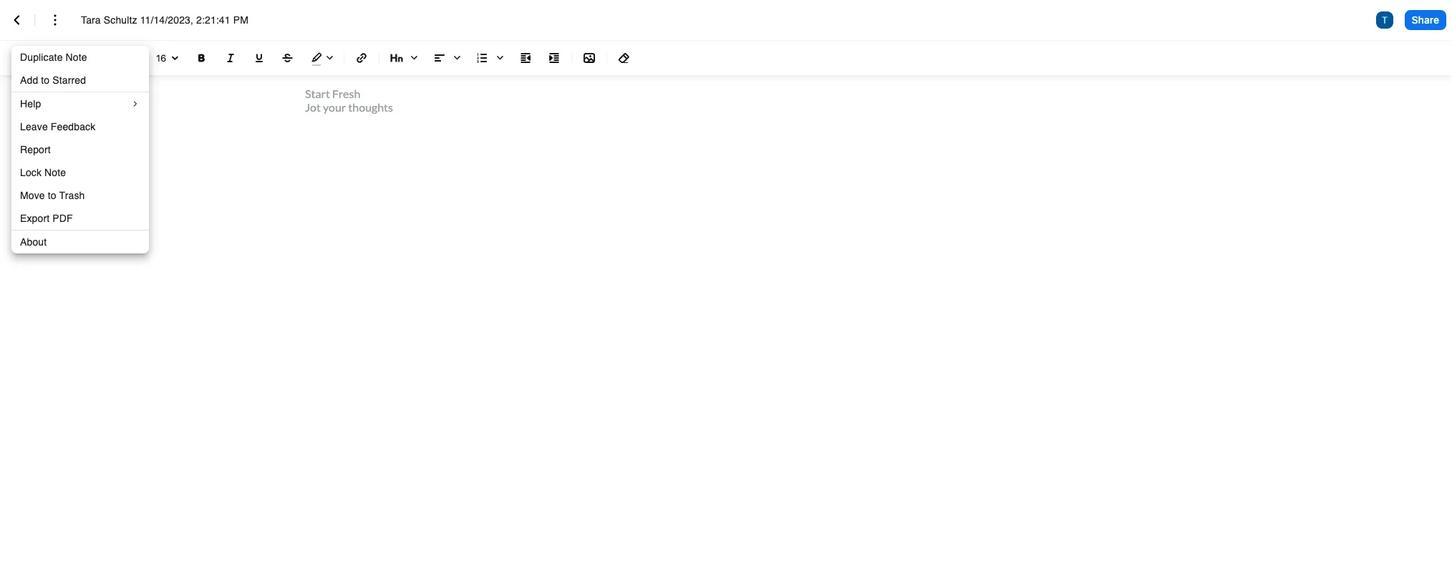 Task type: vqa. For each thing, say whether or not it's contained in the screenshot.
the PDF
yes



Task type: describe. For each thing, give the bounding box(es) containing it.
to for trash
[[48, 190, 56, 201]]

about menu item
[[11, 231, 149, 253]]

pdf
[[52, 213, 73, 224]]

text align image
[[428, 47, 465, 69]]

duplicate
[[20, 52, 63, 63]]

note for duplicate note
[[66, 52, 87, 63]]

add
[[20, 74, 38, 86]]

duplicate note
[[20, 52, 87, 63]]

help
[[20, 98, 41, 109]]

leave feedback
[[20, 121, 95, 132]]

move to trash
[[20, 190, 85, 201]]

heading image
[[385, 47, 422, 69]]

strikethrough image
[[279, 49, 296, 67]]

decrease indent image
[[517, 49, 534, 67]]

export pdf
[[20, 213, 73, 224]]

starred
[[52, 74, 86, 86]]

about
[[20, 236, 47, 248]]

color image
[[6, 47, 39, 69]]

italic image
[[222, 49, 239, 67]]

duplicate note menu item
[[11, 46, 149, 69]]

list image
[[471, 47, 508, 69]]

insert image image
[[581, 49, 598, 67]]

leave feedback link
[[11, 115, 149, 138]]

font image
[[44, 47, 145, 69]]

add to starred menu item
[[11, 69, 149, 92]]

tara schultz image
[[1376, 11, 1393, 29]]

bold image
[[193, 49, 211, 67]]

underline image
[[251, 49, 268, 67]]

lock
[[20, 167, 42, 178]]

menu containing duplicate note
[[11, 46, 149, 253]]



Task type: locate. For each thing, give the bounding box(es) containing it.
0 vertical spatial note
[[66, 52, 87, 63]]

0 vertical spatial to
[[41, 74, 50, 86]]

export
[[20, 213, 50, 224]]

more image
[[47, 11, 64, 29]]

clear style image
[[616, 49, 633, 67]]

note inside menu item
[[44, 167, 66, 178]]

text highlight image
[[305, 47, 338, 69]]

note up add to starred menu item
[[66, 52, 87, 63]]

move
[[20, 190, 45, 201]]

1 vertical spatial note
[[44, 167, 66, 178]]

increase indent image
[[546, 49, 563, 67]]

all notes image
[[9, 11, 26, 29]]

lock note menu item
[[11, 161, 149, 184]]

to for starred
[[41, 74, 50, 86]]

lock note
[[20, 167, 66, 178]]

trash
[[59, 190, 85, 201]]

feedback
[[51, 121, 95, 132]]

move to trash menu item
[[11, 184, 149, 207]]

link image
[[353, 49, 370, 67]]

to right the move
[[48, 190, 56, 201]]

add to starred
[[20, 74, 86, 86]]

help menu item
[[11, 92, 149, 115]]

share button
[[1405, 10, 1446, 30]]

menu
[[11, 46, 149, 253]]

to
[[41, 74, 50, 86], [48, 190, 56, 201]]

to right add
[[41, 74, 50, 86]]

export pdf menu item
[[11, 207, 149, 230]]

leave
[[20, 121, 48, 132]]

1 vertical spatial to
[[48, 190, 56, 201]]

note
[[66, 52, 87, 63], [44, 167, 66, 178]]

note up move to trash
[[44, 167, 66, 178]]

note inside "menu item"
[[66, 52, 87, 63]]

note for lock note
[[44, 167, 66, 178]]

report menu item
[[11, 138, 149, 161]]

None text field
[[81, 13, 271, 27]]

share
[[1412, 13, 1439, 26]]

report
[[20, 144, 51, 155]]



